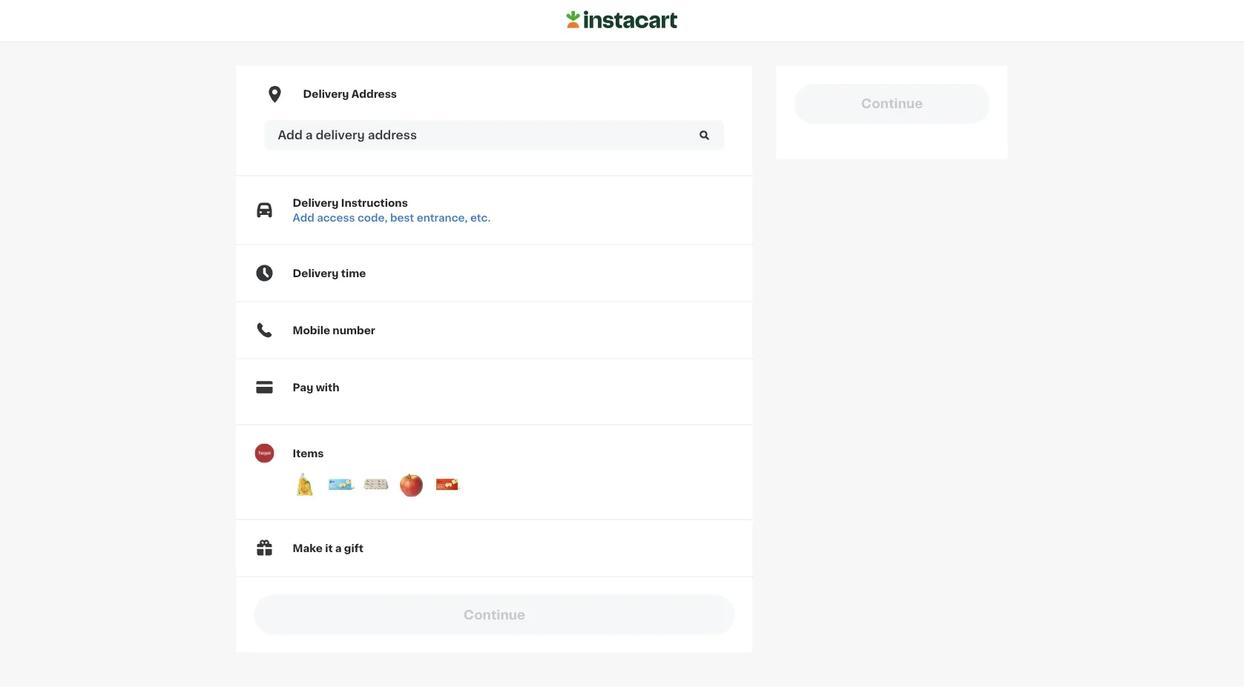 Task type: describe. For each thing, give the bounding box(es) containing it.
good & gather grade a cage-free large eggs image
[[361, 470, 391, 500]]

add inside add a delivery address button
[[278, 130, 303, 141]]

delivery address
[[303, 89, 397, 99]]

mobile number
[[293, 325, 375, 336]]

best
[[390, 213, 414, 223]]

number
[[333, 325, 375, 336]]

1 horizontal spatial a
[[335, 544, 342, 554]]

access
[[317, 213, 355, 223]]

add a delivery address
[[278, 130, 417, 141]]

it
[[325, 544, 333, 554]]

good & gather lemons image
[[290, 470, 319, 500]]

add inside the delivery instructions add access code, best entrance, etc.
[[293, 213, 314, 223]]

delivery for delivery time
[[293, 268, 339, 279]]

address
[[368, 130, 417, 141]]

etc.
[[470, 213, 491, 223]]

pay with
[[293, 382, 339, 393]]

instructions
[[341, 198, 408, 208]]

with
[[316, 382, 339, 393]]



Task type: vqa. For each thing, say whether or not it's contained in the screenshot.
add inside the Delivery Instructions Add access code, best entrance, etc.
yes



Task type: locate. For each thing, give the bounding box(es) containing it.
a left delivery
[[305, 130, 313, 141]]

a inside button
[[305, 130, 313, 141]]

good & gather unsalted butter image
[[432, 470, 462, 500]]

address
[[352, 89, 397, 99]]

delivery
[[316, 130, 365, 141]]

0 vertical spatial add
[[278, 130, 303, 141]]

0 vertical spatial delivery
[[303, 89, 349, 99]]

items
[[293, 449, 324, 459]]

entrance,
[[417, 213, 468, 223]]

0 vertical spatial a
[[305, 130, 313, 141]]

1 vertical spatial a
[[335, 544, 342, 554]]

a right it
[[335, 544, 342, 554]]

delivery instructions add access code, best entrance, etc.
[[293, 198, 491, 223]]

code,
[[358, 213, 388, 223]]

make
[[293, 544, 323, 554]]

good & gather salted butter image
[[325, 470, 355, 500]]

delivery inside the delivery instructions add access code, best entrance, etc.
[[293, 198, 339, 208]]

mobile
[[293, 325, 330, 336]]

gift
[[344, 544, 363, 554]]

delivery for delivery address
[[303, 89, 349, 99]]

add left delivery
[[278, 130, 303, 141]]

1 vertical spatial delivery
[[293, 198, 339, 208]]

delivery up delivery
[[303, 89, 349, 99]]

delivery up access
[[293, 198, 339, 208]]

delivery for delivery instructions add access code, best entrance, etc.
[[293, 198, 339, 208]]

delivery
[[303, 89, 349, 99], [293, 198, 339, 208], [293, 268, 339, 279]]

home image
[[566, 9, 678, 31]]

add a delivery address button
[[264, 121, 724, 150]]

delivery left time
[[293, 268, 339, 279]]

2 vertical spatial delivery
[[293, 268, 339, 279]]

add left access
[[293, 213, 314, 223]]

0 horizontal spatial a
[[305, 130, 313, 141]]

make it a gift
[[293, 544, 363, 554]]

a
[[305, 130, 313, 141], [335, 544, 342, 554]]

delivery time
[[293, 268, 366, 279]]

honeycrisp apple bag image
[[397, 470, 426, 500]]

time
[[341, 268, 366, 279]]

pay
[[293, 382, 313, 393]]

1 vertical spatial add
[[293, 213, 314, 223]]

add
[[278, 130, 303, 141], [293, 213, 314, 223]]



